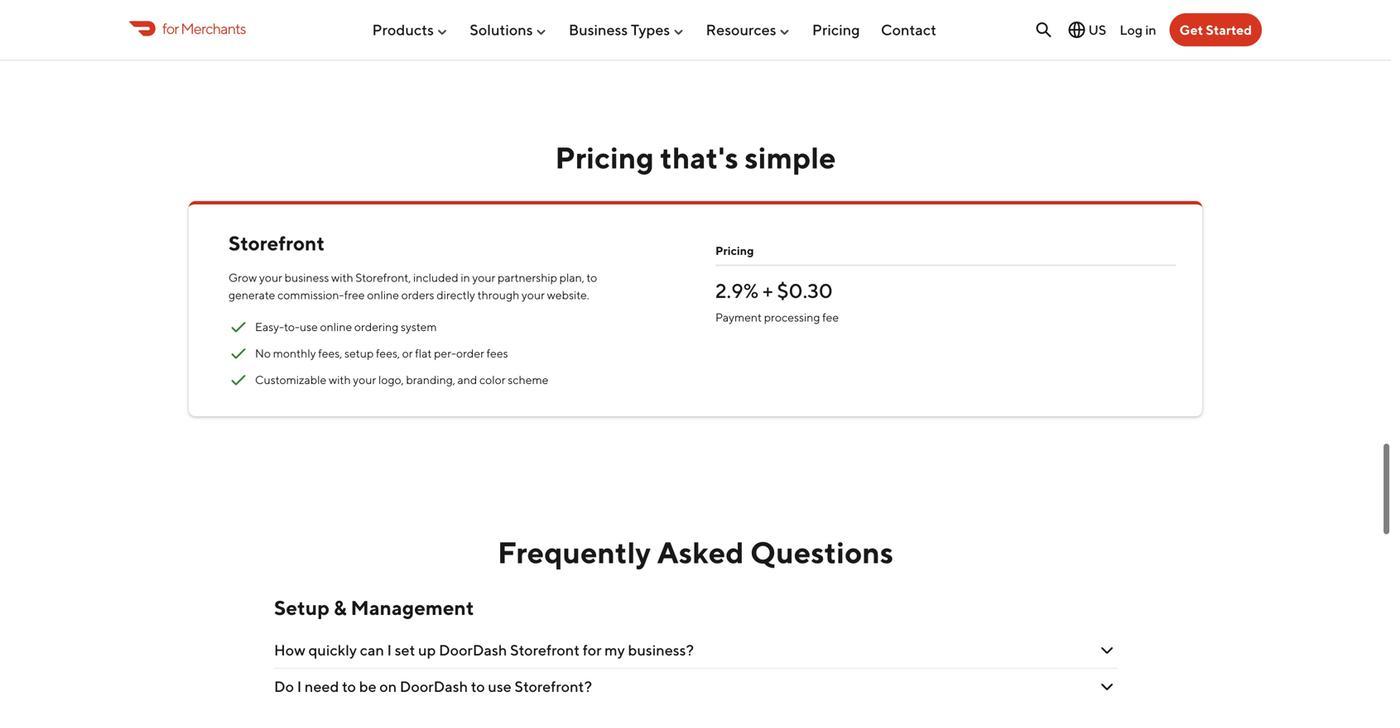 Task type: vqa. For each thing, say whether or not it's contained in the screenshot.
'PLAN,'
yes



Task type: locate. For each thing, give the bounding box(es) containing it.
i left set
[[387, 642, 392, 660]]

storefront up business at the left of page
[[229, 232, 325, 255]]

online down the storefront, at top
[[367, 289, 399, 302]]

directly
[[437, 289, 476, 302]]

$0.30
[[778, 279, 833, 303]]

monthly
[[273, 347, 316, 361]]

with
[[331, 271, 354, 285], [329, 373, 351, 387]]

log in
[[1120, 22, 1157, 38]]

0 vertical spatial for
[[162, 19, 179, 37]]

to left be
[[342, 678, 356, 696]]

storefront up "storefront?"
[[510, 642, 580, 660]]

i right do on the bottom
[[297, 678, 302, 696]]

pricing
[[813, 21, 861, 39], [555, 140, 654, 175], [716, 244, 754, 258]]

0 horizontal spatial for
[[162, 19, 179, 37]]

or
[[402, 347, 413, 361]]

customizable
[[255, 373, 327, 387]]

frequently asked questions
[[498, 535, 894, 571]]

products
[[372, 21, 434, 39]]

log in link
[[1120, 22, 1157, 38]]

check mark image for no
[[229, 344, 249, 364]]

0 horizontal spatial pricing
[[555, 140, 654, 175]]

can
[[360, 642, 384, 660]]

asked
[[657, 535, 745, 571]]

merchants
[[181, 19, 246, 37]]

orders
[[402, 289, 435, 302]]

pricing for pricing link
[[813, 21, 861, 39]]

1 vertical spatial i
[[297, 678, 302, 696]]

1 horizontal spatial storefront
[[510, 642, 580, 660]]

for left merchants
[[162, 19, 179, 37]]

0 horizontal spatial use
[[300, 320, 318, 334]]

1 vertical spatial check mark image
[[229, 344, 249, 364]]

1 horizontal spatial fees,
[[376, 347, 400, 361]]

check mark image
[[229, 371, 249, 390]]

&
[[334, 597, 347, 620]]

fees, left setup
[[318, 347, 342, 361]]

to-
[[284, 320, 300, 334]]

2 vertical spatial pricing
[[716, 244, 754, 258]]

0 horizontal spatial fees,
[[318, 347, 342, 361]]

use
[[300, 320, 318, 334], [488, 678, 512, 696]]

use up monthly
[[300, 320, 318, 334]]

1 horizontal spatial use
[[488, 678, 512, 696]]

setup
[[274, 597, 330, 620]]

doordash for storefront
[[439, 642, 507, 660]]

storefront?
[[515, 678, 592, 696]]

need
[[305, 678, 339, 696]]

0 vertical spatial with
[[331, 271, 354, 285]]

0 horizontal spatial i
[[297, 678, 302, 696]]

pricing link
[[813, 14, 861, 45]]

doordash right up
[[439, 642, 507, 660]]

online
[[367, 289, 399, 302], [320, 320, 352, 334]]

website.
[[547, 289, 590, 302]]

0 horizontal spatial in
[[461, 271, 470, 285]]

solutions link
[[470, 14, 548, 45]]

partnership
[[498, 271, 558, 285]]

business types link
[[569, 14, 685, 45]]

color
[[480, 373, 506, 387]]

2.9%
[[716, 279, 759, 303]]

0 vertical spatial doordash
[[439, 642, 507, 660]]

0 vertical spatial storefront
[[229, 232, 325, 255]]

easy-to-use online ordering system
[[255, 320, 437, 334]]

check mark image
[[229, 318, 249, 337], [229, 344, 249, 364]]

1 horizontal spatial i
[[387, 642, 392, 660]]

triple beam pizza image
[[139, 0, 418, 21]]

1 vertical spatial use
[[488, 678, 512, 696]]

0 vertical spatial pricing
[[813, 21, 861, 39]]

types
[[631, 21, 671, 39]]

online up setup
[[320, 320, 352, 334]]

1 horizontal spatial pricing
[[716, 244, 754, 258]]

to right plan,
[[587, 271, 598, 285]]

with inside 'grow your business with storefront, included in your partnership plan, to generate commission-free online orders directly through your website.'
[[331, 271, 354, 285]]

no monthly fees, setup fees, or flat per-order fees
[[255, 347, 508, 361]]

2 check mark image from the top
[[229, 344, 249, 364]]

setup & management
[[274, 597, 474, 620]]

with down setup
[[329, 373, 351, 387]]

1 vertical spatial doordash
[[400, 678, 468, 696]]

to inside 'grow your business with storefront, included in your partnership plan, to generate commission-free online orders directly through your website.'
[[587, 271, 598, 285]]

for
[[162, 19, 179, 37], [583, 642, 602, 660]]

1 horizontal spatial in
[[1146, 22, 1157, 38]]

1 vertical spatial storefront
[[510, 642, 580, 660]]

fees,
[[318, 347, 342, 361], [376, 347, 400, 361]]

in up directly
[[461, 271, 470, 285]]

i
[[387, 642, 392, 660], [297, 678, 302, 696]]

fees, left or
[[376, 347, 400, 361]]

check mark image for easy-
[[229, 318, 249, 337]]

2 horizontal spatial to
[[587, 271, 598, 285]]

grow
[[229, 271, 257, 285]]

0 horizontal spatial storefront
[[229, 232, 325, 255]]

0 vertical spatial use
[[300, 320, 318, 334]]

1 horizontal spatial online
[[367, 289, 399, 302]]

no
[[255, 347, 271, 361]]

free
[[344, 289, 365, 302]]

set
[[395, 642, 415, 660]]

in right 'log' on the right top
[[1146, 22, 1157, 38]]

2 horizontal spatial pricing
[[813, 21, 861, 39]]

how quickly can i set up doordash storefront for my business?
[[274, 642, 694, 660]]

1 horizontal spatial for
[[583, 642, 602, 660]]

for left my
[[583, 642, 602, 660]]

in inside 'grow your business with storefront, included in your partnership plan, to generate commission-free online orders directly through your website.'
[[461, 271, 470, 285]]

your up through
[[473, 271, 496, 285]]

0 vertical spatial check mark image
[[229, 318, 249, 337]]

with up free at the top of page
[[331, 271, 354, 285]]

started
[[1207, 22, 1253, 38]]

1 vertical spatial for
[[583, 642, 602, 660]]

0 vertical spatial online
[[367, 289, 399, 302]]

1 vertical spatial pricing
[[555, 140, 654, 175]]

management
[[351, 597, 474, 620]]

1 vertical spatial in
[[461, 271, 470, 285]]

1 check mark image from the top
[[229, 318, 249, 337]]

your
[[259, 271, 283, 285], [473, 271, 496, 285], [522, 289, 545, 302], [353, 373, 376, 387]]

to down how quickly can i set up doordash storefront for my business?
[[471, 678, 485, 696]]

in
[[1146, 22, 1157, 38], [461, 271, 470, 285]]

plan,
[[560, 271, 585, 285]]

contact
[[881, 21, 937, 39]]

storefront
[[229, 232, 325, 255], [510, 642, 580, 660]]

get
[[1180, 22, 1204, 38]]

doordash
[[439, 642, 507, 660], [400, 678, 468, 696]]

doordash down up
[[400, 678, 468, 696]]

use down how quickly can i set up doordash storefront for my business?
[[488, 678, 512, 696]]

check mark image left easy-
[[229, 318, 249, 337]]

check mark image left no
[[229, 344, 249, 364]]

to
[[587, 271, 598, 285], [342, 678, 356, 696], [471, 678, 485, 696]]

your down partnership
[[522, 289, 545, 302]]

0 horizontal spatial online
[[320, 320, 352, 334]]



Task type: describe. For each thing, give the bounding box(es) containing it.
fees
[[487, 347, 508, 361]]

1 vertical spatial with
[[329, 373, 351, 387]]

for merchants
[[162, 19, 246, 37]]

get started button
[[1170, 13, 1263, 46]]

products link
[[372, 14, 449, 45]]

2 fees, from the left
[[376, 347, 400, 361]]

0 horizontal spatial to
[[342, 678, 356, 696]]

globe line image
[[1068, 20, 1087, 40]]

quickly
[[309, 642, 357, 660]]

us
[[1089, 22, 1107, 38]]

2.9% + $0.30 payment processing fee
[[716, 279, 839, 324]]

chevron down image
[[1098, 678, 1118, 697]]

log
[[1120, 22, 1143, 38]]

doordash for to
[[400, 678, 468, 696]]

on
[[380, 678, 397, 696]]

fee
[[823, 311, 839, 324]]

grow your business with storefront, included in your partnership plan, to generate commission-free online orders directly through your website.
[[229, 271, 598, 302]]

customizable with your logo, branding, and color scheme
[[255, 373, 549, 387]]

ordering
[[355, 320, 399, 334]]

1 vertical spatial online
[[320, 320, 352, 334]]

business
[[569, 21, 628, 39]]

+
[[763, 279, 774, 303]]

my
[[605, 642, 625, 660]]

business types
[[569, 21, 671, 39]]

up
[[418, 642, 436, 660]]

order
[[457, 347, 485, 361]]

commission-
[[278, 289, 344, 302]]

0 vertical spatial i
[[387, 642, 392, 660]]

solutions
[[470, 21, 533, 39]]

contact link
[[881, 14, 937, 45]]

generate
[[229, 289, 275, 302]]

do i need to be on doordash to use storefront?
[[274, 678, 592, 696]]

chevron down image
[[1098, 641, 1118, 661]]

through
[[478, 289, 520, 302]]

storefront,
[[356, 271, 411, 285]]

your up generate
[[259, 271, 283, 285]]

business
[[285, 271, 329, 285]]

easy-
[[255, 320, 284, 334]]

processing
[[765, 311, 821, 324]]

get started
[[1180, 22, 1253, 38]]

system
[[401, 320, 437, 334]]

logo,
[[379, 373, 404, 387]]

pricing for pricing that's simple
[[555, 140, 654, 175]]

scheme
[[508, 373, 549, 387]]

resources
[[706, 21, 777, 39]]

setup
[[345, 347, 374, 361]]

be
[[359, 678, 377, 696]]

included
[[413, 271, 459, 285]]

your left logo,
[[353, 373, 376, 387]]

1 fees, from the left
[[318, 347, 342, 361]]

1 horizontal spatial to
[[471, 678, 485, 696]]

resources link
[[706, 14, 792, 45]]

do
[[274, 678, 294, 696]]

questions
[[751, 535, 894, 571]]

branding,
[[406, 373, 456, 387]]

0 vertical spatial in
[[1146, 22, 1157, 38]]

for merchants link
[[129, 17, 246, 40]]

payment
[[716, 311, 762, 324]]

pricing that's simple
[[555, 140, 837, 175]]

and
[[458, 373, 478, 387]]

how
[[274, 642, 306, 660]]

business?
[[628, 642, 694, 660]]

simple
[[745, 140, 837, 175]]

online inside 'grow your business with storefront, included in your partnership plan, to generate commission-free online orders directly through your website.'
[[367, 289, 399, 302]]

that's
[[661, 140, 739, 175]]

frequently
[[498, 535, 651, 571]]

lefty's logo image
[[1021, 0, 1206, 21]]

flat
[[415, 347, 432, 361]]

per-
[[434, 347, 457, 361]]



